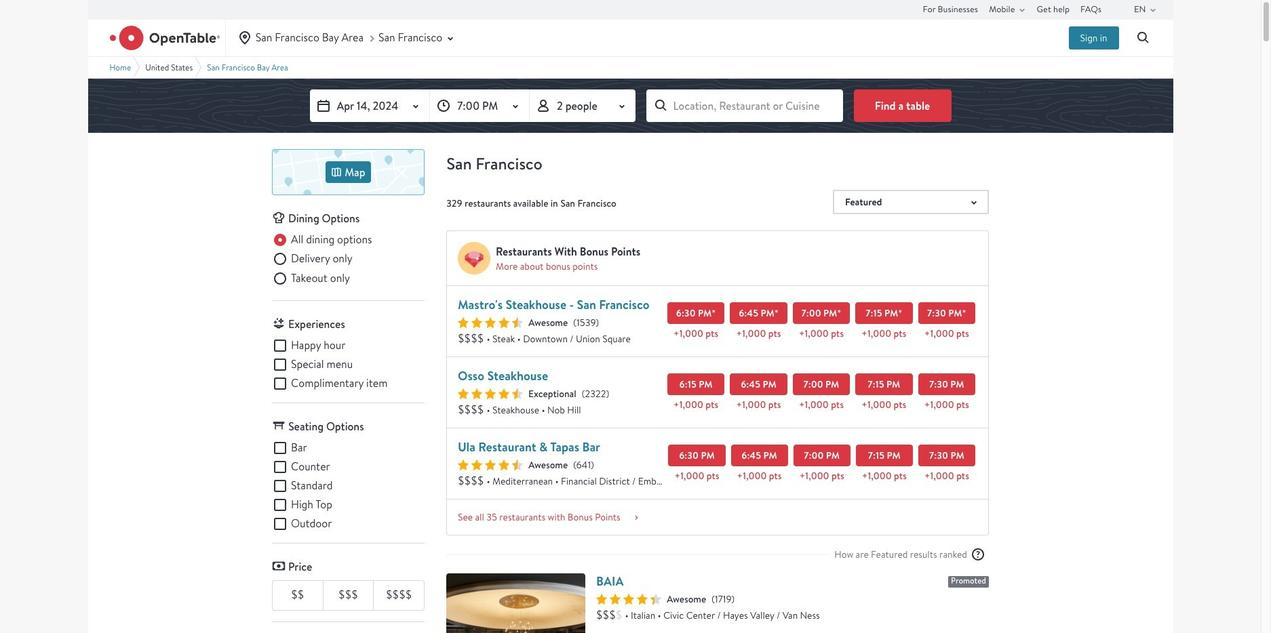 Task type: vqa. For each thing, say whether or not it's contained in the screenshot.
second Group from the bottom of the page
yes



Task type: describe. For each thing, give the bounding box(es) containing it.
2 group from the top
[[272, 338, 425, 392]]

bonus point image
[[458, 242, 491, 275]]

4.4 stars image
[[458, 460, 523, 471]]

4.6 stars image
[[458, 389, 523, 400]]



Task type: locate. For each thing, give the bounding box(es) containing it.
opentable logo image
[[110, 26, 220, 50]]

none radio inside group
[[272, 232, 372, 248]]

None radio
[[272, 251, 353, 268], [272, 271, 350, 287], [272, 251, 353, 268], [272, 271, 350, 287]]

Please input a Location, Restaurant or Cuisine field
[[647, 90, 843, 122]]

0 vertical spatial group
[[272, 232, 425, 290]]

group
[[272, 232, 425, 290], [272, 338, 425, 392], [272, 441, 425, 533]]

1 group from the top
[[272, 232, 425, 290]]

4.5 stars image
[[458, 318, 523, 329]]

3 group from the top
[[272, 441, 425, 533]]

1 vertical spatial group
[[272, 338, 425, 392]]

2 vertical spatial group
[[272, 441, 425, 533]]

None radio
[[272, 232, 372, 248]]

None field
[[647, 90, 843, 122]]

4.3 stars image
[[597, 595, 662, 605]]



